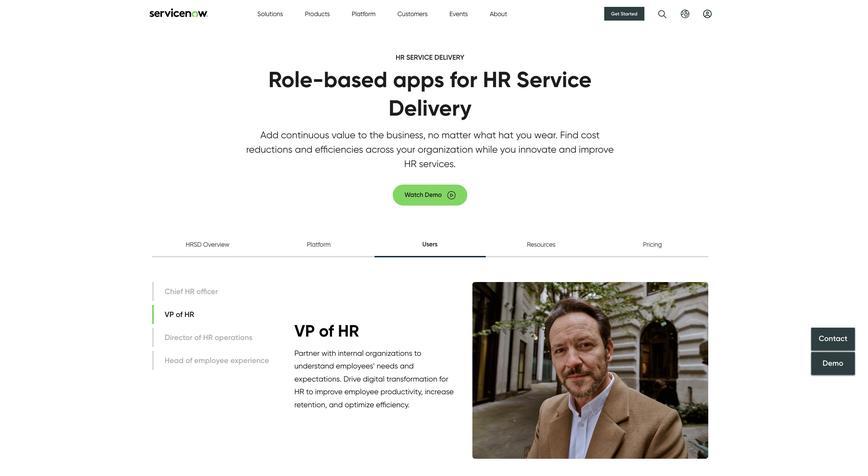 Task type: describe. For each thing, give the bounding box(es) containing it.
hr inside role-based apps for hr service delivery
[[483, 66, 511, 93]]

products
[[305, 10, 330, 17]]

go to servicenow account image
[[703, 9, 712, 18]]

retention,
[[294, 400, 327, 409]]

customers button
[[398, 9, 428, 18]]

contact
[[819, 334, 848, 344]]

hr service delivery
[[396, 53, 464, 61]]

get started
[[611, 11, 638, 17]]

partner
[[294, 349, 320, 358]]

1 vertical spatial you
[[500, 144, 516, 155]]

wear.
[[534, 129, 558, 141]]

employees'
[[336, 362, 375, 371]]

needs
[[377, 362, 398, 371]]

platform button
[[352, 9, 376, 18]]

find
[[560, 129, 579, 141]]

servicenow image
[[149, 8, 209, 17]]

expectations.
[[294, 375, 342, 384]]

solutions button
[[257, 9, 283, 18]]

innovate
[[519, 144, 557, 155]]

service
[[517, 66, 592, 93]]

and left "optimize" on the left bottom
[[329, 400, 343, 409]]

demo link
[[812, 352, 855, 375]]

vp
[[294, 321, 315, 341]]

what
[[474, 129, 496, 141]]

employee
[[345, 387, 379, 396]]

the
[[370, 129, 384, 141]]

cost
[[581, 129, 600, 141]]

reductions
[[246, 144, 293, 155]]

get
[[611, 11, 620, 17]]

0 horizontal spatial to
[[306, 387, 313, 396]]

service
[[406, 53, 433, 61]]

vp of hr
[[294, 321, 359, 341]]

efficiencies
[[315, 144, 363, 155]]

your
[[396, 144, 415, 155]]

apps
[[393, 66, 444, 93]]

organizations
[[366, 349, 412, 358]]

business,
[[386, 129, 426, 141]]

customers
[[398, 10, 428, 17]]



Task type: locate. For each thing, give the bounding box(es) containing it.
internal
[[338, 349, 364, 358]]

and up transformation
[[400, 362, 414, 371]]

based
[[324, 66, 388, 93]]

delivery
[[389, 95, 472, 122]]

for inside partner with internal organizations to understand employees' needs and expectations. drive digital transformation for hr to improve employee productivity, increase retention, and optimize efficiency.
[[439, 375, 448, 384]]

0 vertical spatial improve
[[579, 144, 614, 155]]

improve inside add continuous value to the business, no matter what hat you wear. find cost reductions and efficiencies across your organization while you innovate and improve hr services.
[[579, 144, 614, 155]]

of
[[319, 321, 334, 341]]

optimize
[[345, 400, 374, 409]]

improve inside partner with internal organizations to understand employees' needs and expectations. drive digital transformation for hr to improve employee productivity, increase retention, and optimize efficiency.
[[315, 387, 343, 396]]

you down hat
[[500, 144, 516, 155]]

events button
[[450, 9, 468, 18]]

with
[[322, 349, 336, 358]]

about
[[490, 10, 507, 17]]

you
[[516, 129, 532, 141], [500, 144, 516, 155]]

delivery
[[435, 53, 464, 61]]

to inside add continuous value to the business, no matter what hat you wear. find cost reductions and efficiencies across your organization while you innovate and improve hr services.
[[358, 129, 367, 141]]

drive
[[344, 375, 361, 384]]

2 vertical spatial to
[[306, 387, 313, 396]]

and
[[295, 144, 313, 155], [559, 144, 577, 155], [400, 362, 414, 371], [329, 400, 343, 409]]

1 horizontal spatial improve
[[579, 144, 614, 155]]

for
[[450, 66, 478, 93], [439, 375, 448, 384]]

contact link
[[812, 328, 855, 351]]

2 horizontal spatial to
[[414, 349, 421, 358]]

no
[[428, 129, 439, 141]]

add
[[260, 129, 279, 141]]

0 vertical spatial you
[[516, 129, 532, 141]]

services.
[[419, 158, 456, 170]]

1 vertical spatial for
[[439, 375, 448, 384]]

value
[[332, 129, 356, 141]]

0 vertical spatial for
[[450, 66, 478, 93]]

events
[[450, 10, 468, 17]]

to left the
[[358, 129, 367, 141]]

role-
[[268, 66, 324, 93]]

to up retention,
[[306, 387, 313, 396]]

0 vertical spatial to
[[358, 129, 367, 141]]

across
[[366, 144, 394, 155]]

you right hat
[[516, 129, 532, 141]]

improve down cost
[[579, 144, 614, 155]]

1 vertical spatial to
[[414, 349, 421, 358]]

partner with internal organizations to understand employees' needs and expectations. drive digital transformation for hr to improve employee productivity, increase retention, and optimize efficiency.
[[294, 349, 454, 409]]

efficiency.
[[376, 400, 410, 409]]

platform
[[352, 10, 376, 17]]

and down continuous at the top
[[295, 144, 313, 155]]

0 horizontal spatial improve
[[315, 387, 343, 396]]

to up transformation
[[414, 349, 421, 358]]

for up the increase
[[439, 375, 448, 384]]

1 horizontal spatial to
[[358, 129, 367, 141]]

about button
[[490, 9, 507, 18]]

1 horizontal spatial for
[[450, 66, 478, 93]]

organization
[[418, 144, 473, 155]]

add continuous value to the business, no matter what hat you wear. find cost reductions and efficiencies across your organization while you innovate and improve hr services.
[[246, 129, 614, 170]]

hr
[[396, 53, 405, 61], [483, 66, 511, 93], [404, 158, 417, 170], [338, 321, 359, 341], [294, 387, 304, 396]]

for down delivery
[[450, 66, 478, 93]]

0 horizontal spatial for
[[439, 375, 448, 384]]

for inside role-based apps for hr service delivery
[[450, 66, 478, 93]]

to
[[358, 129, 367, 141], [414, 349, 421, 358], [306, 387, 313, 396]]

1 vertical spatial improve
[[315, 387, 343, 396]]

started
[[621, 11, 638, 17]]

transformation
[[387, 375, 437, 384]]

digital
[[363, 375, 385, 384]]

hat
[[499, 129, 514, 141]]

improve down expectations.
[[315, 387, 343, 396]]

matter
[[442, 129, 471, 141]]

products button
[[305, 9, 330, 18]]

hr inside partner with internal organizations to understand employees' needs and expectations. drive digital transformation for hr to improve employee productivity, increase retention, and optimize efficiency.
[[294, 387, 304, 396]]

and down "find"
[[559, 144, 577, 155]]

role-based apps for hr service delivery
[[268, 66, 592, 122]]

solutions
[[257, 10, 283, 17]]

improve
[[579, 144, 614, 155], [315, 387, 343, 396]]

hr inside add continuous value to the business, no matter what hat you wear. find cost reductions and efficiencies across your organization while you innovate and improve hr services.
[[404, 158, 417, 170]]

increase
[[425, 387, 454, 396]]

demo
[[823, 359, 844, 368]]

understand
[[294, 362, 334, 371]]

while
[[475, 144, 498, 155]]

continuous
[[281, 129, 329, 141]]

get started link
[[604, 7, 644, 21]]

productivity,
[[381, 387, 423, 396]]



Task type: vqa. For each thing, say whether or not it's contained in the screenshot.
Select Your Country icon
no



